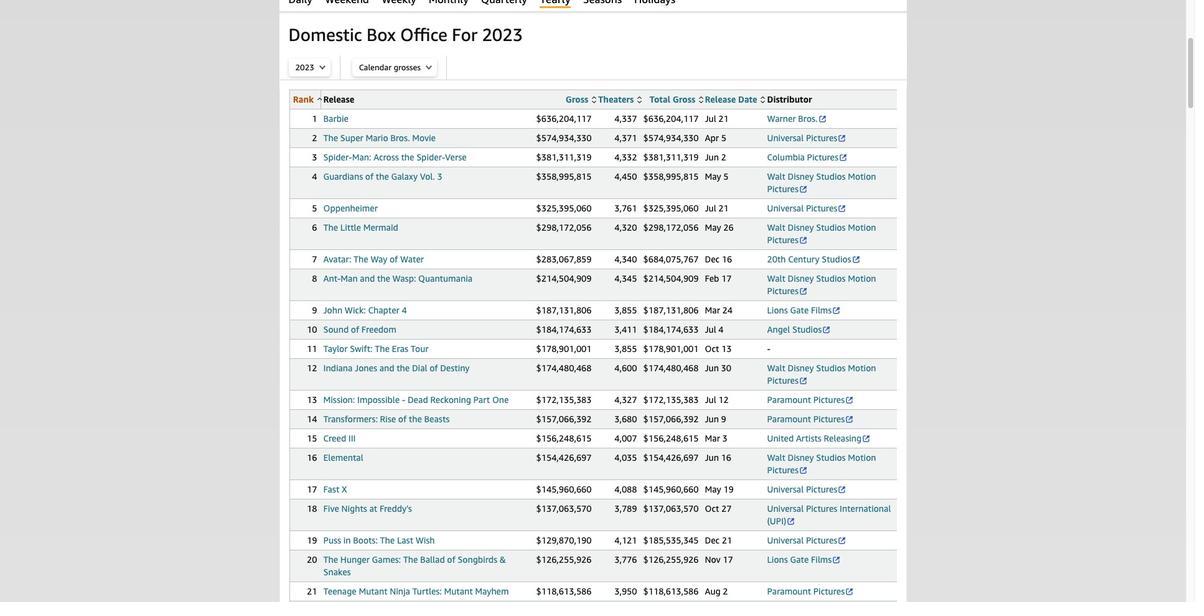 Task type: locate. For each thing, give the bounding box(es) containing it.
walt for $214,504,909 feb 17
[[767, 273, 785, 284]]

2 films from the top
[[811, 555, 832, 565]]

$184,174,633 jul 4
[[643, 324, 724, 335]]

5 motion from the top
[[848, 452, 876, 463]]

1 $178,901,001 from the left
[[536, 344, 592, 354]]

of inside 20 the hunger games: the ballad of songbirds & snakes
[[447, 555, 455, 565]]

1 release from the left
[[323, 94, 354, 105]]

$358,995,815 down $381,311,319 jun 2
[[643, 171, 699, 182]]

walt up 20th
[[767, 222, 785, 233]]

the for beasts
[[409, 414, 422, 424]]

3,411
[[614, 324, 637, 335]]

universal for $137,063,570 oct 27
[[767, 504, 804, 514]]

5 walt from the top
[[767, 452, 785, 463]]

3 paramount pictures link from the top
[[767, 586, 854, 597]]

5 walt disney studios motion pictures from the top
[[767, 452, 876, 476]]

21 teenage mutant ninja turtles: mutant mayhem
[[307, 586, 509, 597]]

2023 left dropdown image in the left top of the page
[[295, 62, 314, 72]]

walt disney studios motion pictures link for $298,172,056 may 26
[[767, 222, 876, 245]]

the down way
[[377, 273, 390, 284]]

2 horizontal spatial 4
[[718, 324, 724, 335]]

2 jun from the top
[[705, 363, 719, 373]]

$214,504,909 for $214,504,909
[[536, 273, 592, 284]]

0 horizontal spatial $156,248,615
[[536, 433, 592, 444]]

one
[[492, 395, 509, 405]]

0 vertical spatial bros.
[[798, 113, 818, 124]]

2 vertical spatial may
[[705, 484, 721, 495]]

$214,504,909
[[536, 273, 592, 284], [643, 273, 699, 284]]

lions gate films link up angel studios link
[[767, 305, 841, 316]]

4 down 24
[[718, 324, 724, 335]]

0 horizontal spatial $178,901,001
[[536, 344, 592, 354]]

dec up feb at top
[[705, 254, 720, 265]]

2 $126,255,926 from the left
[[643, 555, 699, 565]]

3 paramount from the top
[[767, 586, 811, 597]]

1 walt disney studios motion pictures from the top
[[767, 171, 876, 194]]

$118,613,586 down the $129,870,190
[[536, 586, 592, 597]]

1 films from the top
[[811, 305, 832, 316]]

4,007
[[614, 433, 637, 444]]

releasing
[[824, 433, 862, 444]]

16 down 15
[[307, 452, 317, 463]]

1 vertical spatial bros.
[[390, 133, 410, 143]]

1 horizontal spatial 9
[[721, 414, 726, 424]]

studios down releasing
[[816, 452, 846, 463]]

walt disney studios motion pictures down columbia pictures link
[[767, 171, 876, 194]]

$172,135,383 left 4,327
[[536, 395, 592, 405]]

1 horizontal spatial $172,135,383
[[643, 395, 699, 405]]

walt disney studios motion pictures link for $214,504,909 feb 17
[[767, 273, 876, 296]]

1 lions gate films from the top
[[767, 305, 832, 316]]

1 vertical spatial 5
[[723, 171, 728, 182]]

1 vertical spatial paramount pictures
[[767, 414, 845, 424]]

lions gate films link for $126,255,926 nov 17
[[767, 555, 841, 565]]

spider- up the vol.
[[416, 152, 445, 162]]

dropdown image
[[319, 65, 326, 70]]

1 $574,934,330 from the left
[[536, 133, 592, 143]]

mar for mar 3
[[705, 433, 720, 444]]

paramount pictures link for $157,066,392 jun 9
[[767, 414, 854, 424]]

1 3,855 from the top
[[614, 305, 637, 316]]

john
[[323, 305, 342, 316]]

$157,066,392 left 3,680
[[536, 414, 592, 424]]

3,855 up 3,411
[[614, 305, 637, 316]]

1 vertical spatial 12
[[718, 395, 729, 405]]

jul for $172,135,383
[[705, 395, 716, 405]]

2 down 1
[[312, 133, 317, 143]]

17 up 18
[[307, 484, 317, 495]]

2 $325,395,060 from the left
[[643, 203, 699, 213]]

studios for $684,075,767 dec 16
[[822, 254, 851, 265]]

of right way
[[390, 254, 398, 265]]

21 left teenage
[[307, 586, 317, 597]]

18
[[307, 504, 317, 514]]

$214,504,909 for $214,504,909 feb 17
[[643, 273, 699, 284]]

mutant right turtles:
[[444, 586, 473, 597]]

of right the ballad
[[447, 555, 455, 565]]

15 creed iii
[[307, 433, 356, 444]]

1 vertical spatial paramount
[[767, 414, 811, 424]]

the left way
[[354, 254, 368, 265]]

1 horizontal spatial spider-
[[416, 152, 445, 162]]

7
[[312, 254, 317, 265]]

pictures inside 'universal pictures international (upi)'
[[806, 504, 837, 514]]

2 lions gate films from the top
[[767, 555, 832, 565]]

$156,248,615
[[536, 433, 592, 444], [643, 433, 699, 444]]

2 walt from the top
[[767, 222, 785, 233]]

oct
[[705, 344, 719, 354], [705, 504, 719, 514]]

- left dead
[[402, 395, 405, 405]]

3 universal from the top
[[767, 484, 804, 495]]

4,332
[[614, 152, 637, 162]]

0 horizontal spatial 12
[[307, 363, 317, 373]]

4 walt from the top
[[767, 363, 785, 373]]

5 up 6
[[312, 203, 317, 213]]

paramount pictures link for $118,613,586 aug 2
[[767, 586, 854, 597]]

$187,131,806 down $283,067,859
[[536, 305, 592, 316]]

1 $126,255,926 from the left
[[536, 555, 592, 565]]

2 walt disney studios motion pictures link from the top
[[767, 222, 876, 245]]

1 universal pictures from the top
[[767, 133, 837, 143]]

1 horizontal spatial 13
[[721, 344, 732, 354]]

0 vertical spatial 17
[[721, 273, 732, 284]]

$184,174,633 left 3,411
[[536, 324, 592, 335]]

2 vertical spatial 3
[[722, 433, 727, 444]]

1 vertical spatial lions gate films
[[767, 555, 832, 565]]

may up $137,063,570 oct 27
[[705, 484, 721, 495]]

jun for jun 30
[[705, 363, 719, 373]]

1 horizontal spatial 2023
[[482, 24, 523, 45]]

1 $154,426,697 from the left
[[536, 452, 592, 463]]

$184,174,633 for $184,174,633
[[536, 324, 592, 335]]

walt disney studios motion pictures down 20th century studios link
[[767, 273, 876, 296]]

1 motion from the top
[[848, 171, 876, 182]]

1 mar from the top
[[705, 305, 720, 316]]

films for 24
[[811, 305, 832, 316]]

1 disney from the top
[[788, 171, 814, 182]]

10 sound of freedom
[[307, 324, 396, 335]]

2 gate from the top
[[790, 555, 809, 565]]

0 vertical spatial lions
[[767, 305, 788, 316]]

3 paramount pictures from the top
[[767, 586, 845, 597]]

2 $298,172,056 from the left
[[643, 222, 699, 233]]

release for release
[[323, 94, 354, 105]]

universal pictures up columbia pictures
[[767, 133, 837, 143]]

bros. up "spider-man: across the spider-verse" link
[[390, 133, 410, 143]]

warner bros. link
[[767, 113, 827, 124]]

3 right the vol.
[[437, 171, 442, 182]]

transformers: rise of the beasts link
[[323, 414, 450, 424]]

release for release date
[[705, 94, 736, 105]]

$636,204,117 down total gross
[[643, 113, 699, 124]]

16 down 26
[[722, 254, 732, 265]]

18 five nights at freddy's
[[307, 504, 412, 514]]

the right 6
[[323, 222, 338, 233]]

gate down 'universal pictures international (upi)'
[[790, 555, 809, 565]]

0 vertical spatial 2023
[[482, 24, 523, 45]]

2 $381,311,319 from the left
[[643, 152, 699, 162]]

1 lions gate films link from the top
[[767, 305, 841, 316]]

paramount for $172,135,383 jul 12
[[767, 395, 811, 405]]

1 vertical spatial paramount pictures link
[[767, 414, 854, 424]]

0 vertical spatial 19
[[723, 484, 734, 495]]

may for may 26
[[705, 222, 721, 233]]

1 vertical spatial 2
[[721, 152, 726, 162]]

lions for $126,255,926 nov 17
[[767, 555, 788, 565]]

3 jul from the top
[[705, 324, 716, 335]]

studios for $358,995,815 may 5
[[816, 171, 846, 182]]

0 horizontal spatial $358,995,815
[[536, 171, 592, 182]]

five
[[323, 504, 339, 514]]

2 universal pictures link from the top
[[767, 203, 847, 213]]

1 horizontal spatial $154,426,697
[[643, 452, 699, 463]]

0 horizontal spatial gross
[[566, 94, 588, 105]]

$184,174,633 up $178,901,001 oct 13
[[643, 324, 699, 335]]

jul for $325,395,060
[[705, 203, 716, 213]]

universal pictures for $574,934,330 apr 5
[[767, 133, 837, 143]]

jun
[[705, 152, 719, 162], [705, 363, 719, 373], [705, 414, 719, 424], [705, 452, 719, 463]]

4 motion from the top
[[848, 363, 876, 373]]

1 horizontal spatial $325,395,060
[[643, 203, 699, 213]]

1 horizontal spatial 4
[[402, 305, 407, 316]]

0 horizontal spatial $145,960,660
[[536, 484, 592, 495]]

2 $172,135,383 from the left
[[643, 395, 699, 405]]

1 $137,063,570 from the left
[[536, 504, 592, 514]]

universal pictures international (upi) link
[[767, 504, 891, 527]]

gate up angel studios link
[[790, 305, 809, 316]]

universal pictures link down 'universal pictures international (upi)'
[[767, 535, 847, 546]]

1 horizontal spatial $118,613,586
[[643, 586, 699, 597]]

0 horizontal spatial spider-
[[323, 152, 352, 162]]

$157,066,392 jun 9
[[643, 414, 726, 424]]

17 right feb at top
[[721, 273, 732, 284]]

1 vertical spatial mar
[[705, 433, 720, 444]]

$358,995,815
[[536, 171, 592, 182], [643, 171, 699, 182]]

wasp:
[[392, 273, 416, 284]]

2 $145,960,660 from the left
[[643, 484, 699, 495]]

$137,063,570 down $145,960,660 may 19
[[643, 504, 699, 514]]

0 vertical spatial lions gate films
[[767, 305, 832, 316]]

1 universal from the top
[[767, 133, 804, 143]]

of down man:
[[365, 171, 374, 182]]

1 $184,174,633 from the left
[[536, 324, 592, 335]]

0 horizontal spatial $118,613,586
[[536, 586, 592, 597]]

2 $137,063,570 from the left
[[643, 504, 699, 514]]

and right jones
[[379, 363, 394, 373]]

avatar:
[[323, 254, 351, 265]]

$574,934,330 down gross link
[[536, 133, 592, 143]]

date
[[738, 94, 757, 105]]

1 vertical spatial oct
[[705, 504, 719, 514]]

3 motion from the top
[[848, 273, 876, 284]]

$118,613,586 down $126,255,926 nov 17
[[643, 586, 699, 597]]

1 horizontal spatial $636,204,117
[[643, 113, 699, 124]]

2 $157,066,392 from the left
[[643, 414, 699, 424]]

$187,131,806 for $187,131,806
[[536, 305, 592, 316]]

0 horizontal spatial $184,174,633
[[536, 324, 592, 335]]

0 horizontal spatial $187,131,806
[[536, 305, 592, 316]]

0 vertical spatial 2
[[312, 133, 317, 143]]

0 vertical spatial films
[[811, 305, 832, 316]]

$298,172,056 for $298,172,056 may 26
[[643, 222, 699, 233]]

guardians
[[323, 171, 363, 182]]

1 horizontal spatial and
[[379, 363, 394, 373]]

theaters link
[[598, 94, 641, 105]]

0 vertical spatial and
[[360, 273, 375, 284]]

16 for $283,067,859
[[722, 254, 732, 265]]

2 motion from the top
[[848, 222, 876, 233]]

1 $156,248,615 from the left
[[536, 433, 592, 444]]

17
[[721, 273, 732, 284], [307, 484, 317, 495], [723, 555, 733, 565]]

3 walt disney studios motion pictures link from the top
[[767, 273, 876, 296]]

$118,613,586 for $118,613,586
[[536, 586, 592, 597]]

$184,174,633 for $184,174,633 jul 4
[[643, 324, 699, 335]]

0 vertical spatial may
[[705, 171, 721, 182]]

jul down $187,131,806 mar 24
[[705, 324, 716, 335]]

16 down $156,248,615 mar 3
[[721, 452, 731, 463]]

0 vertical spatial lions gate films link
[[767, 305, 841, 316]]

lions gate films link down the (upi)
[[767, 555, 841, 565]]

3 walt from the top
[[767, 273, 785, 284]]

1 $298,172,056 from the left
[[536, 222, 592, 233]]

0 vertical spatial paramount pictures
[[767, 395, 845, 405]]

1 $145,960,660 from the left
[[536, 484, 592, 495]]

walt disney studios motion pictures for $214,504,909 feb 17
[[767, 273, 876, 296]]

and right man
[[360, 273, 375, 284]]

$358,995,815 left 4,450
[[536, 171, 592, 182]]

mayhem
[[475, 586, 509, 597]]

$154,426,697 down $156,248,615 mar 3
[[643, 452, 699, 463]]

4 walt disney studios motion pictures from the top
[[767, 363, 876, 386]]

1 $157,066,392 from the left
[[536, 414, 592, 424]]

2 $214,504,909 from the left
[[643, 273, 699, 284]]

$358,995,815 for $358,995,815
[[536, 171, 592, 182]]

the left last at the left of page
[[380, 535, 395, 546]]

19 up 27 at the right bottom
[[723, 484, 734, 495]]

0 horizontal spatial 9
[[312, 305, 317, 316]]

2 for 3 spider-man: across the spider-verse
[[721, 152, 726, 162]]

lions gate films
[[767, 305, 832, 316], [767, 555, 832, 565]]

$126,255,926 down the $129,870,190
[[536, 555, 592, 565]]

lions gate films for $126,255,926 nov 17
[[767, 555, 832, 565]]

4,450
[[614, 171, 637, 182]]

2 paramount from the top
[[767, 414, 811, 424]]

0 vertical spatial paramount
[[767, 395, 811, 405]]

5 right apr
[[721, 133, 726, 143]]

nights
[[341, 504, 367, 514]]

walt disney studios motion pictures link for $174,480,468 jun 30
[[767, 363, 876, 386]]

jul
[[705, 113, 716, 124], [705, 203, 716, 213], [705, 324, 716, 335], [705, 395, 716, 405]]

jun for jun 2
[[705, 152, 719, 162]]

0 horizontal spatial mutant
[[359, 586, 387, 597]]

gross
[[566, 94, 588, 105], [673, 94, 695, 105]]

0 horizontal spatial 13
[[307, 395, 317, 405]]

$174,480,468 for $174,480,468 jun 30
[[643, 363, 699, 373]]

$137,063,570 for $137,063,570 oct 27
[[643, 504, 699, 514]]

1 vertical spatial 4
[[402, 305, 407, 316]]

2 paramount pictures from the top
[[767, 414, 845, 424]]

disney down artists
[[788, 452, 814, 463]]

4 jul from the top
[[705, 395, 716, 405]]

grosses
[[394, 62, 421, 72]]

universal pictures down columbia pictures
[[767, 203, 837, 213]]

2 universal from the top
[[767, 203, 804, 213]]

21 down release date
[[718, 113, 729, 124]]

walt disney studios motion pictures up 20th century studios link
[[767, 222, 876, 245]]

3 jun from the top
[[705, 414, 719, 424]]

21 for $636,204,117 jul 21
[[718, 113, 729, 124]]

1 horizontal spatial $358,995,815
[[643, 171, 699, 182]]

paramount pictures link
[[767, 395, 854, 405], [767, 414, 854, 424], [767, 586, 854, 597]]

2 disney from the top
[[788, 222, 814, 233]]

$172,135,383 for $172,135,383
[[536, 395, 592, 405]]

the up galaxy
[[401, 152, 414, 162]]

9 down $172,135,383 jul 12 at the bottom of the page
[[721, 414, 726, 424]]

3,776
[[614, 555, 637, 565]]

2 vertical spatial paramount
[[767, 586, 811, 597]]

2 horizontal spatial 3
[[722, 433, 727, 444]]

walt disney studios motion pictures down angel studios link
[[767, 363, 876, 386]]

teenage mutant ninja turtles: mutant mayhem link
[[323, 586, 509, 597]]

0 vertical spatial 3
[[312, 152, 317, 162]]

$636,204,117 for $636,204,117 jul 21
[[643, 113, 699, 124]]

12
[[307, 363, 317, 373], [718, 395, 729, 405]]

walt disney studios motion pictures for $298,172,056 may 26
[[767, 222, 876, 245]]

release up "barbie" link
[[323, 94, 354, 105]]

0 horizontal spatial $157,066,392
[[536, 414, 592, 424]]

(upi)
[[767, 516, 786, 527]]

3 disney from the top
[[788, 273, 814, 284]]

1 horizontal spatial $298,172,056
[[643, 222, 699, 233]]

oppenheimer link
[[323, 203, 378, 213]]

2 3,855 from the top
[[614, 344, 637, 354]]

chapter
[[368, 305, 399, 316]]

2 $574,934,330 from the left
[[643, 133, 699, 143]]

$187,131,806 up $184,174,633 jul 4 at the right
[[643, 305, 699, 316]]

domestic
[[288, 24, 362, 45]]

4 disney from the top
[[788, 363, 814, 373]]

teenage
[[323, 586, 356, 597]]

paramount for $118,613,586 aug 2
[[767, 586, 811, 597]]

0 horizontal spatial release
[[323, 94, 354, 105]]

walt
[[767, 171, 785, 182], [767, 222, 785, 233], [767, 273, 785, 284], [767, 363, 785, 373], [767, 452, 785, 463]]

1 $187,131,806 from the left
[[536, 305, 592, 316]]

1 paramount pictures from the top
[[767, 395, 845, 405]]

$684,075,767 dec 16
[[643, 254, 732, 265]]

$172,135,383 up $157,066,392 jun 9
[[643, 395, 699, 405]]

walt down 20th
[[767, 273, 785, 284]]

1 vertical spatial 19
[[307, 535, 317, 546]]

lions gate films down the (upi)
[[767, 555, 832, 565]]

universal for $185,535,345 dec 21
[[767, 535, 804, 546]]

2 vertical spatial 4
[[718, 324, 724, 335]]

2 dec from the top
[[705, 535, 720, 546]]

may down $381,311,319 jun 2
[[705, 171, 721, 182]]

international
[[840, 504, 891, 514]]

30
[[721, 363, 731, 373]]

walt disney studios motion pictures for $358,995,815 may 5
[[767, 171, 876, 194]]

2 $118,613,586 from the left
[[643, 586, 699, 597]]

$381,311,319 jun 2
[[643, 152, 726, 162]]

2 vertical spatial paramount pictures link
[[767, 586, 854, 597]]

gross left theaters
[[566, 94, 588, 105]]

13 up the 30
[[721, 344, 732, 354]]

1 vertical spatial 3,855
[[614, 344, 637, 354]]

2 $184,174,633 from the left
[[643, 324, 699, 335]]

4 jun from the top
[[705, 452, 719, 463]]

indiana jones and the dial of destiny link
[[323, 363, 470, 373]]

disney
[[788, 171, 814, 182], [788, 222, 814, 233], [788, 273, 814, 284], [788, 363, 814, 373], [788, 452, 814, 463]]

1 spider- from the left
[[323, 152, 352, 162]]

studios down columbia pictures link
[[816, 171, 846, 182]]

ant-
[[323, 273, 341, 284]]

2
[[312, 133, 317, 143], [721, 152, 726, 162], [723, 586, 728, 597]]

disney for 5
[[788, 171, 814, 182]]

1 universal pictures link from the top
[[767, 133, 847, 143]]

universal pictures link up columbia pictures link
[[767, 133, 847, 143]]

2 $187,131,806 from the left
[[643, 305, 699, 316]]

2 $174,480,468 from the left
[[643, 363, 699, 373]]

1 horizontal spatial mutant
[[444, 586, 473, 597]]

walt disney studios motion pictures down united artists releasing 'link'
[[767, 452, 876, 476]]

5 for $358,995,815 may 5
[[723, 171, 728, 182]]

1 horizontal spatial $126,255,926
[[643, 555, 699, 565]]

4,345
[[614, 273, 637, 284]]

17 right nov at right bottom
[[723, 555, 733, 565]]

jul for $636,204,117
[[705, 113, 716, 124]]

1 vertical spatial lions
[[767, 555, 788, 565]]

3 may from the top
[[705, 484, 721, 495]]

gross up $636,204,117 jul 21
[[673, 94, 695, 105]]

0 vertical spatial gate
[[790, 305, 809, 316]]

1 horizontal spatial release
[[705, 94, 736, 105]]

1 horizontal spatial $156,248,615
[[643, 433, 699, 444]]

1 jun from the top
[[705, 152, 719, 162]]

1 gate from the top
[[790, 305, 809, 316]]

1 walt from the top
[[767, 171, 785, 182]]

0 vertical spatial 12
[[307, 363, 317, 373]]

paramount pictures for $157,066,392 jun 9
[[767, 414, 845, 424]]

16 for $154,426,697
[[721, 452, 731, 463]]

1 vertical spatial 13
[[307, 395, 317, 405]]

paramount pictures for $118,613,586 aug 2
[[767, 586, 845, 597]]

studios right century
[[822, 254, 851, 265]]

0 horizontal spatial $172,135,383
[[536, 395, 592, 405]]

the left dial
[[397, 363, 410, 373]]

2 universal pictures from the top
[[767, 203, 837, 213]]

walt disney studios motion pictures link up 20th century studios link
[[767, 222, 876, 245]]

4 universal pictures from the top
[[767, 535, 837, 546]]

1 horizontal spatial 3
[[437, 171, 442, 182]]

$325,395,060
[[536, 203, 592, 213], [643, 203, 699, 213]]

1 horizontal spatial $157,066,392
[[643, 414, 699, 424]]

oct up "$174,480,468 jun 30"
[[705, 344, 719, 354]]

2 vertical spatial paramount pictures
[[767, 586, 845, 597]]

studios for $174,480,468 jun 30
[[816, 363, 846, 373]]

0 horizontal spatial $636,204,117
[[536, 113, 592, 124]]

the for wasp:
[[377, 273, 390, 284]]

3 universal pictures link from the top
[[767, 484, 847, 495]]

rank
[[293, 94, 314, 105], [293, 94, 314, 105]]

$214,504,909 down $283,067,859
[[536, 273, 592, 284]]

2 $178,901,001 from the left
[[643, 344, 699, 354]]

$145,960,660 up the $129,870,190
[[536, 484, 592, 495]]

2 right aug
[[723, 586, 728, 597]]

$184,174,633
[[536, 324, 592, 335], [643, 324, 699, 335]]

$157,066,392 for $157,066,392 jun 9
[[643, 414, 699, 424]]

$126,255,926
[[536, 555, 592, 565], [643, 555, 699, 565]]

walt down united
[[767, 452, 785, 463]]

the down 1 barbie
[[323, 133, 338, 143]]

$298,172,056 down '$325,395,060 jul 21'
[[643, 222, 699, 233]]

$325,395,060 for $325,395,060
[[536, 203, 592, 213]]

1 vertical spatial 9
[[721, 414, 726, 424]]

3 down 1
[[312, 152, 317, 162]]

0 vertical spatial -
[[767, 344, 771, 354]]

0 horizontal spatial and
[[360, 273, 375, 284]]

1
[[312, 113, 317, 124]]

4 walt disney studios motion pictures link from the top
[[767, 363, 876, 386]]

$178,901,001
[[536, 344, 592, 354], [643, 344, 699, 354]]

films down 'universal pictures international (upi)'
[[811, 555, 832, 565]]

$174,480,468 left 4,600
[[536, 363, 592, 373]]

1 mutant from the left
[[359, 586, 387, 597]]

2 $156,248,615 from the left
[[643, 433, 699, 444]]

puss in boots: the last wish link
[[323, 535, 435, 546]]

2 mar from the top
[[705, 433, 720, 444]]

1 $325,395,060 from the left
[[536, 203, 592, 213]]

universal for $145,960,660 may 19
[[767, 484, 804, 495]]

1 vertical spatial may
[[705, 222, 721, 233]]

20
[[307, 555, 317, 565]]

0 horizontal spatial $325,395,060
[[536, 203, 592, 213]]

9 left john
[[312, 305, 317, 316]]

3,950
[[614, 586, 637, 597]]

0 vertical spatial 4
[[312, 171, 317, 182]]

2 $358,995,815 from the left
[[643, 171, 699, 182]]

$574,934,330 up $381,311,319 jun 2
[[643, 133, 699, 143]]

4,337
[[614, 113, 637, 124]]

walt disney studios motion pictures link for $154,426,697 jun 16
[[767, 452, 876, 476]]

21 for $185,535,345 dec 21
[[722, 535, 732, 546]]

$145,960,660 for $145,960,660 may 19
[[643, 484, 699, 495]]

1 vertical spatial -
[[402, 395, 405, 405]]

$137,063,570 oct 27
[[643, 504, 732, 514]]

dec for dec 21
[[705, 535, 720, 546]]

angel studios
[[767, 324, 822, 335]]

1 horizontal spatial gross
[[673, 94, 695, 105]]

0 horizontal spatial 2023
[[295, 62, 314, 72]]

2 $636,204,117 from the left
[[643, 113, 699, 124]]

1 horizontal spatial $178,901,001
[[643, 344, 699, 354]]

universal pictures link for $145,960,660 may 19
[[767, 484, 847, 495]]

1 $381,311,319 from the left
[[536, 152, 592, 162]]

$381,311,319 for $381,311,319
[[536, 152, 592, 162]]

1 $358,995,815 from the left
[[536, 171, 592, 182]]

1 $172,135,383 from the left
[[536, 395, 592, 405]]

3 universal pictures from the top
[[767, 484, 837, 495]]

barbie
[[323, 113, 349, 124]]

0 horizontal spatial $137,063,570
[[536, 504, 592, 514]]

7 avatar: the way of water
[[312, 254, 424, 265]]

2 release from the left
[[705, 94, 736, 105]]

8 ant-man and the wasp: quantumania
[[312, 273, 472, 284]]

lions gate films up angel studios link
[[767, 305, 832, 316]]

0 vertical spatial mar
[[705, 305, 720, 316]]

walt for $174,480,468 jun 30
[[767, 363, 785, 373]]

17 for 20 the hunger games: the ballad of songbirds & snakes
[[723, 555, 733, 565]]

2 lions from the top
[[767, 555, 788, 565]]

4
[[312, 171, 317, 182], [402, 305, 407, 316], [718, 324, 724, 335]]

1 vertical spatial lions gate films link
[[767, 555, 841, 565]]

21 for $325,395,060 jul 21
[[718, 203, 729, 213]]

jun down $172,135,383 jul 12 at the bottom of the page
[[705, 414, 719, 424]]

$118,613,586
[[536, 586, 592, 597], [643, 586, 699, 597]]

2 may from the top
[[705, 222, 721, 233]]

$126,255,926 for $126,255,926
[[536, 555, 592, 565]]

0 horizontal spatial $298,172,056
[[536, 222, 592, 233]]

$636,204,117 down gross link
[[536, 113, 592, 124]]

disney for 16
[[788, 452, 814, 463]]

$325,395,060 up $298,172,056 may 26
[[643, 203, 699, 213]]

$137,063,570 for $137,063,570
[[536, 504, 592, 514]]

guardians of the galaxy vol. 3 link
[[323, 171, 442, 182]]

universal inside 'universal pictures international (upi)'
[[767, 504, 804, 514]]

of right sound
[[351, 324, 359, 335]]

puss
[[323, 535, 341, 546]]

studios for $214,504,909 feb 17
[[816, 273, 846, 284]]

walt disney studios motion pictures link down angel studios link
[[767, 363, 876, 386]]

4 universal from the top
[[767, 504, 804, 514]]

20 the hunger games: the ballad of songbirds & snakes
[[307, 555, 506, 578]]

mutant left ninja on the left bottom of page
[[359, 586, 387, 597]]

1 paramount pictures link from the top
[[767, 395, 854, 405]]

ninja
[[390, 586, 410, 597]]

water
[[400, 254, 424, 265]]

15
[[307, 433, 317, 444]]

0 horizontal spatial $574,934,330
[[536, 133, 592, 143]]

films up angel studios link
[[811, 305, 832, 316]]



Task type: describe. For each thing, give the bounding box(es) containing it.
$174,480,468 jun 30
[[643, 363, 731, 373]]

4,340
[[614, 254, 637, 265]]

27
[[721, 504, 732, 514]]

paramount pictures link for $172,135,383 jul 12
[[767, 395, 854, 405]]

indiana
[[323, 363, 353, 373]]

1 barbie
[[312, 113, 349, 124]]

2 vertical spatial 5
[[312, 203, 317, 213]]

ant-man and the wasp: quantumania link
[[323, 273, 472, 284]]

3 spider-man: across the spider-verse
[[312, 152, 467, 162]]

universal pictures link for $574,934,330 apr 5
[[767, 133, 847, 143]]

$574,934,330 for $574,934,330
[[536, 133, 592, 143]]

studios right angel
[[792, 324, 822, 335]]

oct for oct 13
[[705, 344, 719, 354]]

2 mutant from the left
[[444, 586, 473, 597]]

taylor
[[323, 344, 348, 354]]

the hunger games: the ballad of songbirds & snakes link
[[323, 555, 506, 578]]

20th century studios
[[767, 254, 851, 265]]

at
[[369, 504, 377, 514]]

$154,426,697 for $154,426,697 jun 16
[[643, 452, 699, 463]]

walt disney studios motion pictures for $154,426,697 jun 16
[[767, 452, 876, 476]]

dropdown image
[[426, 65, 432, 70]]

man
[[341, 273, 358, 284]]

office
[[400, 24, 447, 45]]

$174,480,468 for $174,480,468
[[536, 363, 592, 373]]

mar for mar 24
[[705, 305, 720, 316]]

studios for $298,172,056 may 26
[[816, 222, 846, 233]]

universal pictures for $185,535,345 dec 21
[[767, 535, 837, 546]]

way
[[371, 254, 387, 265]]

and for man
[[360, 273, 375, 284]]

vol.
[[420, 171, 435, 182]]

disney for 30
[[788, 363, 814, 373]]

1 vertical spatial 17
[[307, 484, 317, 495]]

$154,426,697 for $154,426,697
[[536, 452, 592, 463]]

2 the super mario bros. movie
[[312, 133, 436, 143]]

total gross
[[649, 94, 695, 105]]

jun for jun 9
[[705, 414, 719, 424]]

freedom
[[362, 324, 396, 335]]

sound
[[323, 324, 349, 335]]

$126,255,926 nov 17
[[643, 555, 733, 565]]

nov
[[705, 555, 721, 565]]

little
[[340, 222, 361, 233]]

oppenheimer
[[323, 203, 378, 213]]

eras
[[392, 344, 408, 354]]

1 horizontal spatial 19
[[723, 484, 734, 495]]

gate for 17
[[790, 555, 809, 565]]

$298,172,056 may 26
[[643, 222, 734, 233]]

domestic box office for 2023
[[288, 24, 523, 45]]

1 horizontal spatial bros.
[[798, 113, 818, 124]]

$154,426,697 jun 16
[[643, 452, 731, 463]]

0 horizontal spatial bros.
[[390, 133, 410, 143]]

and for jones
[[379, 363, 394, 373]]

walt disney studios motion pictures link for $358,995,815 may 5
[[767, 171, 876, 194]]

sound of freedom link
[[323, 324, 396, 335]]

united artists releasing link
[[767, 433, 871, 444]]

11 taylor swift: the eras tour
[[307, 344, 428, 354]]

4 guardians of the galaxy vol. 3
[[312, 171, 442, 182]]

creed iii link
[[323, 433, 356, 444]]

$574,934,330 for $574,934,330 apr 5
[[643, 133, 699, 143]]

last
[[397, 535, 413, 546]]

the down last at the left of page
[[403, 555, 418, 565]]

rise
[[380, 414, 396, 424]]

1 horizontal spatial -
[[767, 344, 771, 354]]

columbia pictures link
[[767, 152, 848, 162]]

3,855 for $178,901,001
[[614, 344, 637, 354]]

verse
[[445, 152, 467, 162]]

movie
[[412, 133, 436, 143]]

songbirds
[[458, 555, 497, 565]]

dec for dec 16
[[705, 254, 720, 265]]

4,035
[[614, 452, 637, 463]]

3,855 for $187,131,806
[[614, 305, 637, 316]]

fast x link
[[323, 484, 347, 495]]

17 fast x
[[307, 484, 347, 495]]

distributor
[[767, 94, 812, 105]]

$129,870,190
[[536, 535, 592, 546]]

$358,995,815 for $358,995,815 may 5
[[643, 171, 699, 182]]

the down across
[[376, 171, 389, 182]]

films for 17
[[811, 555, 832, 565]]

elemental link
[[323, 452, 363, 463]]

$157,066,392 for $157,066,392
[[536, 414, 592, 424]]

freddy's
[[380, 504, 412, 514]]

box
[[367, 24, 396, 45]]

0 vertical spatial 9
[[312, 305, 317, 316]]

0 vertical spatial 13
[[721, 344, 732, 354]]

beasts
[[424, 414, 450, 424]]

universal pictures for $325,395,060 jul 21
[[767, 203, 837, 213]]

barbie link
[[323, 113, 349, 124]]

in
[[343, 535, 351, 546]]

$283,067,859
[[536, 254, 592, 265]]

$381,311,319 for $381,311,319 jun 2
[[643, 152, 699, 162]]

paramount for $157,066,392 jun 9
[[767, 414, 811, 424]]

hunger
[[340, 555, 370, 565]]

motion for 30
[[848, 363, 876, 373]]

universal for $574,934,330 apr 5
[[767, 133, 804, 143]]

19 puss in boots: the last wish
[[307, 535, 435, 546]]

fast
[[323, 484, 339, 495]]

total
[[649, 94, 670, 105]]

walt for $154,426,697 jun 16
[[767, 452, 785, 463]]

2 gross from the left
[[673, 94, 695, 105]]

$187,131,806 for $187,131,806 mar 24
[[643, 305, 699, 316]]

1 vertical spatial 3
[[437, 171, 442, 182]]

$325,395,060 for $325,395,060 jul 21
[[643, 203, 699, 213]]

walt for $298,172,056 may 26
[[767, 222, 785, 233]]

universal pictures international (upi)
[[767, 504, 891, 527]]

$684,075,767
[[643, 254, 699, 265]]

$156,248,615 mar 3
[[643, 433, 727, 444]]

the left "eras" at the left
[[375, 344, 390, 354]]

$172,135,383 for $172,135,383 jul 12
[[643, 395, 699, 405]]

the for dial
[[397, 363, 410, 373]]

0 horizontal spatial -
[[402, 395, 405, 405]]

motion for 16
[[848, 452, 876, 463]]

mission: impossible - dead reckoning part one link
[[323, 395, 509, 405]]

6
[[312, 222, 317, 233]]

lions gate films link for $187,131,806 mar 24
[[767, 305, 841, 316]]

universal pictures link for $325,395,060 jul 21
[[767, 203, 847, 213]]

spider-man: across the spider-verse link
[[323, 152, 467, 162]]

lions gate films for $187,131,806 mar 24
[[767, 305, 832, 316]]

release date link
[[705, 94, 765, 105]]

$214,504,909 feb 17
[[643, 273, 732, 284]]

tour
[[411, 344, 428, 354]]

the super mario bros. movie link
[[323, 133, 436, 143]]

$636,204,117 for $636,204,117
[[536, 113, 592, 124]]

$156,248,615 for $156,248,615
[[536, 433, 592, 444]]

walt for $358,995,815 may 5
[[767, 171, 785, 182]]

12 indiana jones and the dial of destiny
[[307, 363, 470, 373]]

columbia pictures
[[767, 152, 838, 162]]

5 oppenheimer
[[312, 203, 378, 213]]

3,761
[[614, 203, 637, 213]]

$178,901,001 oct 13
[[643, 344, 732, 354]]

5 for $574,934,330 apr 5
[[721, 133, 726, 143]]

1 vertical spatial 2023
[[295, 62, 314, 72]]

may for may 19
[[705, 484, 721, 495]]

impossible
[[357, 395, 400, 405]]

$156,248,615 for $156,248,615 mar 3
[[643, 433, 699, 444]]

warner bros.
[[767, 113, 818, 124]]

$178,901,001 for $178,901,001
[[536, 344, 592, 354]]

the for spider-
[[401, 152, 414, 162]]

feb
[[705, 273, 719, 284]]

0 horizontal spatial 19
[[307, 535, 317, 546]]

of right rise
[[398, 414, 407, 424]]

john wick: chapter 4 link
[[323, 305, 407, 316]]

across
[[374, 152, 399, 162]]

3,789
[[614, 504, 637, 514]]

$178,901,001 for $178,901,001 oct 13
[[643, 344, 699, 354]]

4,371
[[614, 133, 637, 143]]

9 john wick: chapter 4
[[312, 305, 407, 316]]

x
[[342, 484, 347, 495]]

the up snakes
[[323, 555, 338, 565]]

4,327
[[614, 395, 637, 405]]

0 horizontal spatial 4
[[312, 171, 317, 182]]

1 horizontal spatial 12
[[718, 395, 729, 405]]

disney for 17
[[788, 273, 814, 284]]

$118,613,586 aug 2
[[643, 586, 728, 597]]

17 for 8 ant-man and the wasp: quantumania
[[721, 273, 732, 284]]

2 spider- from the left
[[416, 152, 445, 162]]

jun for jun 16
[[705, 452, 719, 463]]

1 gross from the left
[[566, 94, 588, 105]]

jul for $184,174,633
[[705, 324, 716, 335]]

$298,172,056 for $298,172,056
[[536, 222, 592, 233]]

motion for 5
[[848, 171, 876, 182]]

universal pictures link for $185,535,345 dec 21
[[767, 535, 847, 546]]

swift:
[[350, 344, 373, 354]]

of right dial
[[430, 363, 438, 373]]

0 horizontal spatial 3
[[312, 152, 317, 162]]

calendar grosses
[[359, 62, 421, 72]]

motion for 17
[[848, 273, 876, 284]]



Task type: vqa. For each thing, say whether or not it's contained in the screenshot.
'7-' related to Thailand
no



